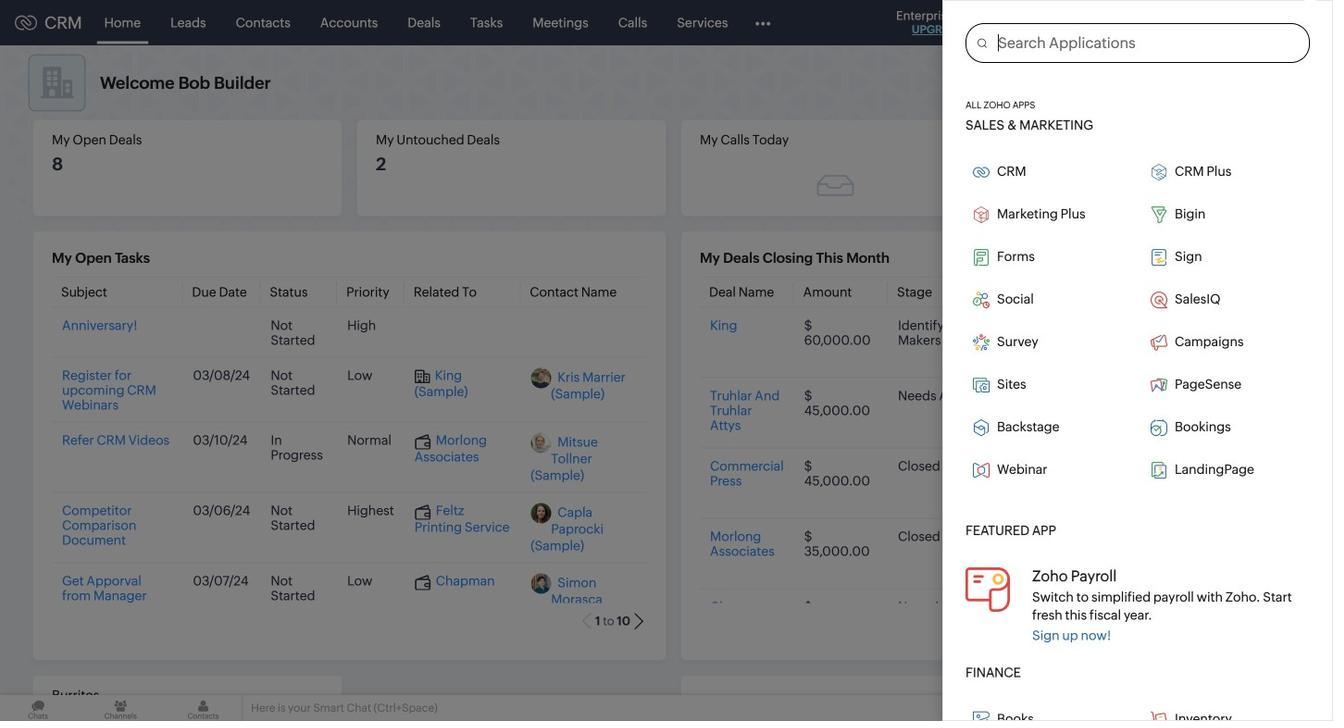 Task type: vqa. For each thing, say whether or not it's contained in the screenshot.
Calendar Icon
yes



Task type: locate. For each thing, give the bounding box(es) containing it.
logo image
[[15, 15, 37, 30]]

chats image
[[0, 696, 76, 721]]

zoho payroll image
[[966, 568, 1010, 612]]

contacts image
[[165, 696, 241, 721]]

Search Applications text field
[[987, 24, 1310, 62]]

profile element
[[1239, 0, 1291, 45]]

search element
[[1053, 0, 1091, 45]]

channels image
[[83, 696, 159, 721]]



Task type: describe. For each thing, give the bounding box(es) containing it.
signals image
[[1102, 15, 1115, 31]]

search image
[[1064, 15, 1080, 31]]

profile image
[[1250, 8, 1280, 38]]

signals element
[[1091, 0, 1126, 45]]

calendar image
[[1137, 15, 1153, 30]]



